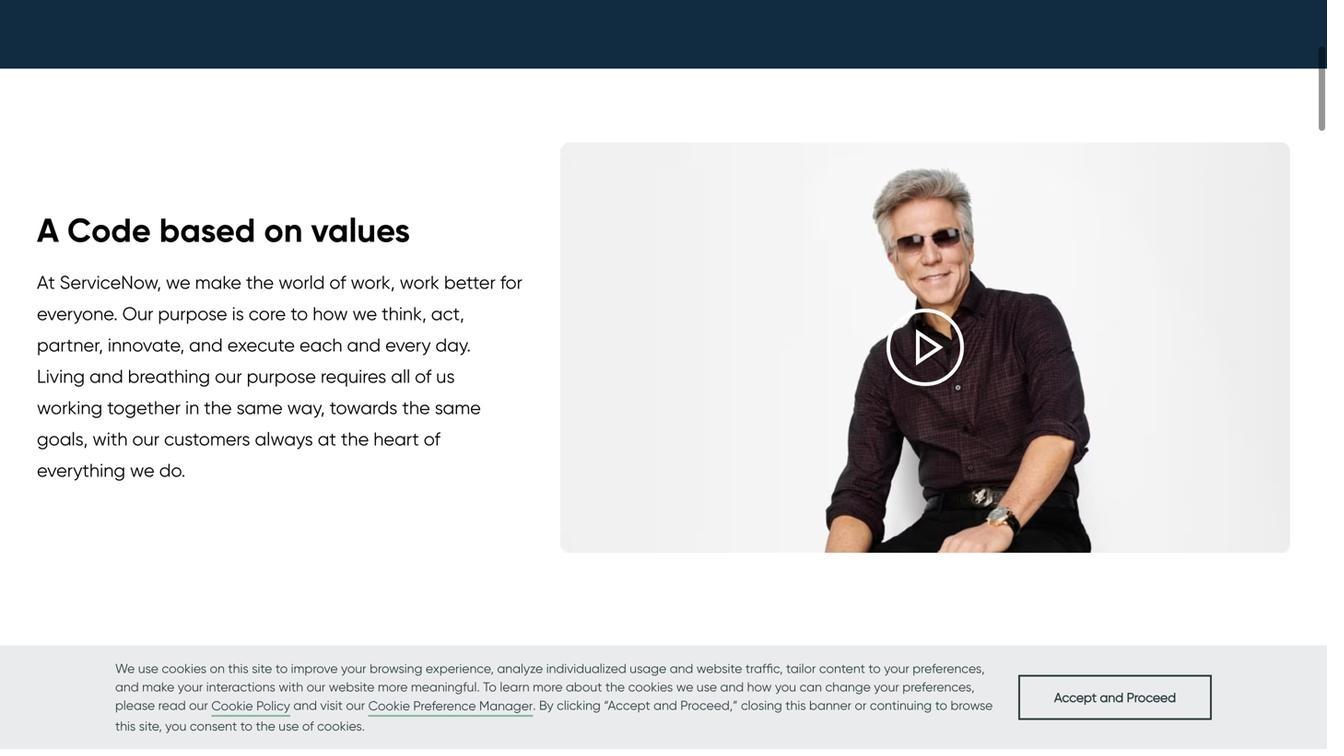 Task type: vqa. For each thing, say whether or not it's contained in the screenshot.
better
yes



Task type: locate. For each thing, give the bounding box(es) containing it.
on for this
[[210, 661, 225, 677]]

requires
[[321, 366, 386, 388]]

to left browse
[[935, 698, 948, 713]]

and right accept at the right
[[1100, 690, 1124, 705]]

0 vertical spatial use
[[138, 661, 159, 677]]

purpose left 'is'
[[158, 303, 227, 325]]

code
[[67, 209, 151, 251]]

work
[[400, 271, 440, 294]]

1 horizontal spatial use
[[279, 719, 299, 734]]

to down cookie policy link
[[240, 719, 253, 734]]

how
[[313, 303, 348, 325], [747, 679, 772, 695]]

our up innovate,
[[122, 303, 153, 325]]

cookies up read on the bottom of page
[[162, 661, 207, 677]]

all
[[391, 366, 410, 388]]

preferences,
[[913, 661, 985, 677], [903, 679, 975, 695]]

1 vertical spatial preferences,
[[903, 679, 975, 695]]

on
[[264, 209, 303, 251], [210, 661, 225, 677]]

and
[[189, 334, 223, 356], [347, 334, 381, 356], [89, 366, 123, 388], [670, 661, 693, 677], [115, 679, 139, 695], [720, 679, 744, 695], [1100, 690, 1124, 705], [293, 698, 317, 713], [654, 698, 677, 713]]

with
[[92, 428, 128, 450], [279, 679, 303, 695]]

0 horizontal spatial you
[[165, 719, 187, 734]]

1 vertical spatial purpose
[[247, 366, 316, 388]]

0 horizontal spatial cookie
[[211, 698, 253, 714]]

0 vertical spatial website
[[697, 661, 742, 677]]

0 horizontal spatial how
[[313, 303, 348, 325]]

the inside . by clicking "accept and proceed," closing this banner or continuing to browse this site, you consent to the use of cookies.
[[256, 719, 275, 734]]

0 vertical spatial our
[[122, 303, 153, 325]]

experience,
[[426, 661, 494, 677]]

"accept
[[604, 698, 650, 713]]

we left do.
[[130, 460, 155, 482]]

purpose down we
[[103, 701, 229, 742]]

on up 'interactions'
[[210, 661, 225, 677]]

leads
[[237, 701, 321, 742]]

1 vertical spatial cookies
[[628, 679, 673, 695]]

accept and proceed
[[1054, 690, 1176, 705]]

1 horizontal spatial same
[[435, 397, 481, 419]]

our down execute
[[215, 366, 242, 388]]

cookies
[[162, 661, 207, 677], [628, 679, 673, 695]]

cookies.
[[317, 719, 365, 734]]

cookies down usage
[[628, 679, 673, 695]]

the up core
[[246, 271, 274, 294]]

we down "work,"
[[353, 303, 377, 325]]

purpose
[[158, 303, 227, 325], [247, 366, 316, 388], [103, 701, 229, 742]]

and down we
[[115, 679, 139, 695]]

meaningful.
[[411, 679, 480, 695]]

we use cookies on this site to improve your browsing experience, analyze individualized usage and website traffic, tailor content to your preferences, and make your interactions with our website more meaningful. to learn more about the cookies we use and how you can change your preferences, please read our
[[115, 661, 985, 713]]

0 vertical spatial purpose
[[158, 303, 227, 325]]

1 horizontal spatial on
[[264, 209, 303, 251]]

of inside . by clicking "accept and proceed," closing this banner or continuing to browse this site, you consent to the use of cookies.
[[302, 719, 314, 734]]

way,
[[287, 397, 325, 419]]

this up 'interactions'
[[228, 661, 249, 677]]

with up everything
[[92, 428, 128, 450]]

and up requires
[[347, 334, 381, 356]]

same up always
[[236, 397, 283, 419]]

0 horizontal spatial more
[[378, 679, 408, 695]]

you down read on the bottom of page
[[165, 719, 187, 734]]

of
[[329, 271, 346, 294], [415, 366, 432, 388], [424, 428, 440, 450], [302, 719, 314, 734]]

website up 'visit'
[[329, 679, 375, 695]]

on up world
[[264, 209, 303, 251]]

1 horizontal spatial cookie
[[368, 698, 410, 714]]

1 vertical spatial use
[[697, 679, 717, 695]]

cookie
[[211, 698, 253, 714], [368, 698, 410, 714]]

the left "way"
[[329, 701, 380, 742]]

2 horizontal spatial use
[[697, 679, 717, 695]]

the right at
[[341, 428, 369, 450]]

0 horizontal spatial make
[[142, 679, 174, 695]]

we up proceed,"
[[676, 679, 694, 695]]

our right 'visit'
[[346, 698, 365, 713]]

our up consent
[[189, 698, 208, 713]]

1 vertical spatial on
[[210, 661, 225, 677]]

we
[[166, 271, 190, 294], [353, 303, 377, 325], [130, 460, 155, 482], [676, 679, 694, 695]]

with up policy at the left
[[279, 679, 303, 695]]

proceed
[[1127, 690, 1176, 705]]

think,
[[382, 303, 427, 325]]

of right heart
[[424, 428, 440, 450]]

the up "accept at left bottom
[[605, 679, 625, 695]]

make up 'is'
[[195, 271, 241, 294]]

traffic,
[[746, 661, 783, 677]]

cookie policy and visit our cookie preference manager
[[211, 698, 533, 714]]

our down together
[[132, 428, 159, 450]]

2 more from the left
[[533, 679, 563, 695]]

1 horizontal spatial website
[[697, 661, 742, 677]]

this down please
[[115, 719, 136, 734]]

this down the 'can'
[[786, 698, 806, 713]]

the down all
[[402, 397, 430, 419]]

1 horizontal spatial make
[[195, 271, 241, 294]]

1 horizontal spatial you
[[775, 679, 796, 695]]

at servicenow, we make the world of work, work better for everyone. our purpose is core to how we think, act, partner, innovate, and execute each and every day. living and breathing our purpose requires all of us working together in the same way, towards the same goals, with our customers always at the heart of everything we do.
[[37, 271, 523, 482]]

how up "each"
[[313, 303, 348, 325]]

and up proceed,"
[[720, 679, 744, 695]]

same down us
[[435, 397, 481, 419]]

and right "accept at left bottom
[[654, 698, 677, 713]]

1 horizontal spatial more
[[533, 679, 563, 695]]

of left "cookies."
[[302, 719, 314, 734]]

1 horizontal spatial this
[[228, 661, 249, 677]]

to
[[291, 303, 308, 325], [275, 661, 288, 677], [869, 661, 881, 677], [935, 698, 948, 713], [240, 719, 253, 734]]

you
[[775, 679, 796, 695], [165, 719, 187, 734]]

on inside "we use cookies on this site to improve your browsing experience, analyze individualized usage and website traffic, tailor content to your preferences, and make your interactions with our website more meaningful. to learn more about the cookies we use and how you can change your preferences, please read our"
[[210, 661, 225, 677]]

1 vertical spatial how
[[747, 679, 772, 695]]

make
[[195, 271, 241, 294], [142, 679, 174, 695]]

1 vertical spatial you
[[165, 719, 187, 734]]

always
[[255, 428, 313, 450]]

1 horizontal spatial with
[[279, 679, 303, 695]]

day.
[[436, 334, 471, 356]]

0 vertical spatial on
[[264, 209, 303, 251]]

2 vertical spatial use
[[279, 719, 299, 734]]

to down world
[[291, 303, 308, 325]]

0 vertical spatial this
[[228, 661, 249, 677]]

purpose down execute
[[247, 366, 316, 388]]

how up closing
[[747, 679, 772, 695]]

0 vertical spatial cookies
[[162, 661, 207, 677]]

and right usage
[[670, 661, 693, 677]]

0 vertical spatial with
[[92, 428, 128, 450]]

to right content
[[869, 661, 881, 677]]

banner
[[809, 698, 852, 713]]

at
[[37, 271, 55, 294]]

everyone.
[[37, 303, 118, 325]]

and left 'visit'
[[293, 698, 317, 713]]

cookie down 'interactions'
[[211, 698, 253, 714]]

cookie down browsing
[[368, 698, 410, 714]]

site
[[252, 661, 272, 677]]

you inside "we use cookies on this site to improve your browsing experience, analyze individualized usage and website traffic, tailor content to your preferences, and make your interactions with our website more meaningful. to learn more about the cookies we use and how you can change your preferences, please read our"
[[775, 679, 796, 695]]

make up read on the bottom of page
[[142, 679, 174, 695]]

more
[[378, 679, 408, 695], [533, 679, 563, 695]]

and right living
[[89, 366, 123, 388]]

0 horizontal spatial on
[[210, 661, 225, 677]]

this
[[228, 661, 249, 677], [786, 698, 806, 713], [115, 719, 136, 734]]

we down based
[[166, 271, 190, 294]]

. by clicking "accept and proceed," closing this banner or continuing to browse this site, you consent to the use of cookies.
[[115, 698, 993, 734]]

0 vertical spatial you
[[775, 679, 796, 695]]

1 vertical spatial our
[[37, 701, 94, 742]]

values
[[311, 209, 410, 251]]

policy
[[256, 698, 290, 714]]

breathing
[[128, 366, 210, 388]]

site,
[[139, 719, 162, 734]]

content
[[819, 661, 865, 677]]

use down policy at the left
[[279, 719, 299, 734]]

0 horizontal spatial same
[[236, 397, 283, 419]]

2 horizontal spatial this
[[786, 698, 806, 713]]

cookie policy link
[[211, 697, 290, 717]]

is
[[232, 303, 244, 325]]

about
[[566, 679, 602, 695]]

us
[[436, 366, 455, 388]]

usage
[[630, 661, 667, 677]]

read
[[158, 698, 186, 713]]

way
[[389, 701, 452, 742]]

1 horizontal spatial cookies
[[628, 679, 673, 695]]

1 same from the left
[[236, 397, 283, 419]]

execute
[[227, 334, 295, 356]]

0 vertical spatial make
[[195, 271, 241, 294]]

0 horizontal spatial with
[[92, 428, 128, 450]]

this inside "we use cookies on this site to improve your browsing experience, analyze individualized usage and website traffic, tailor content to your preferences, and make your interactions with our website more meaningful. to learn more about the cookies we use and how you can change your preferences, please read our"
[[228, 661, 249, 677]]

your
[[341, 661, 366, 677], [884, 661, 910, 677], [178, 679, 203, 695], [874, 679, 899, 695]]

tailor
[[786, 661, 816, 677]]

1 horizontal spatial our
[[122, 303, 153, 325]]

use right we
[[138, 661, 159, 677]]

website
[[697, 661, 742, 677], [329, 679, 375, 695]]

with inside at servicenow, we make the world of work, work better for everyone. our purpose is core to how we think, act, partner, innovate, and execute each and every day. living and breathing our purpose requires all of us working together in the same way, towards the same goals, with our customers always at the heart of everything we do.
[[92, 428, 128, 450]]

our
[[215, 366, 242, 388], [132, 428, 159, 450], [307, 679, 326, 695], [189, 698, 208, 713], [346, 698, 365, 713]]

1 horizontal spatial how
[[747, 679, 772, 695]]

0 horizontal spatial website
[[329, 679, 375, 695]]

2 same from the left
[[435, 397, 481, 419]]

1 vertical spatial with
[[279, 679, 303, 695]]

use up proceed,"
[[697, 679, 717, 695]]

website up proceed,"
[[697, 661, 742, 677]]

more down browsing
[[378, 679, 408, 695]]

our left please
[[37, 701, 94, 742]]

1 vertical spatial make
[[142, 679, 174, 695]]

more up by
[[533, 679, 563, 695]]

our down the improve
[[307, 679, 326, 695]]

0 horizontal spatial our
[[37, 701, 94, 742]]

2 vertical spatial this
[[115, 719, 136, 734]]

use
[[138, 661, 159, 677], [697, 679, 717, 695], [279, 719, 299, 734]]

and inside cookie policy and visit our cookie preference manager
[[293, 698, 317, 713]]

our inside cookie policy and visit our cookie preference manager
[[346, 698, 365, 713]]

make inside at servicenow, we make the world of work, work better for everyone. our purpose is core to how we think, act, partner, innovate, and execute each and every day. living and breathing our purpose requires all of us working together in the same way, towards the same goals, with our customers always at the heart of everything we do.
[[195, 271, 241, 294]]

and up breathing
[[189, 334, 223, 356]]

the down policy at the left
[[256, 719, 275, 734]]

0 vertical spatial how
[[313, 303, 348, 325]]

you down tailor
[[775, 679, 796, 695]]



Task type: describe. For each thing, give the bounding box(es) containing it.
heart
[[374, 428, 419, 450]]

our purpose leads the way
[[37, 701, 452, 742]]

2 cookie from the left
[[368, 698, 410, 714]]

how inside at servicenow, we make the world of work, work better for everyone. our purpose is core to how we think, act, partner, innovate, and execute each and every day. living and breathing our purpose requires all of us working together in the same way, towards the same goals, with our customers always at the heart of everything we do.
[[313, 303, 348, 325]]

accept
[[1054, 690, 1097, 705]]

0 horizontal spatial this
[[115, 719, 136, 734]]

the right in
[[204, 397, 232, 419]]

manager
[[479, 698, 533, 714]]

you inside . by clicking "accept and proceed," closing this banner or continuing to browse this site, you consent to the use of cookies.
[[165, 719, 187, 734]]

a code based on values
[[37, 209, 410, 251]]

we inside "we use cookies on this site to improve your browsing experience, analyze individualized usage and website traffic, tailor content to your preferences, and make your interactions with our website more meaningful. to learn more about the cookies we use and how you can change your preferences, please read our"
[[676, 679, 694, 695]]

better
[[444, 271, 496, 294]]

and inside . by clicking "accept and proceed," closing this banner or continuing to browse this site, you consent to the use of cookies.
[[654, 698, 677, 713]]

we
[[115, 661, 135, 677]]

working
[[37, 397, 103, 419]]

analyze
[[497, 661, 543, 677]]

goals,
[[37, 428, 88, 450]]

2 vertical spatial purpose
[[103, 701, 229, 742]]

of left "work,"
[[329, 271, 346, 294]]

1 vertical spatial website
[[329, 679, 375, 695]]

together
[[107, 397, 181, 419]]

0 horizontal spatial use
[[138, 661, 159, 677]]

proceed,"
[[681, 698, 738, 713]]

a
[[37, 209, 59, 251]]

0 horizontal spatial cookies
[[162, 661, 207, 677]]

browsing
[[370, 661, 423, 677]]

do.
[[159, 460, 186, 482]]

partner,
[[37, 334, 103, 356]]

accept and proceed button
[[1019, 675, 1212, 720]]

innovate,
[[108, 334, 184, 356]]

interactions
[[206, 679, 275, 695]]

1 cookie from the left
[[211, 698, 253, 714]]

customers
[[164, 428, 250, 450]]

clicking
[[557, 698, 601, 713]]

the inside "we use cookies on this site to improve your browsing experience, analyze individualized usage and website traffic, tailor content to your preferences, and make your interactions with our website more meaningful. to learn more about the cookies we use and how you can change your preferences, please read our"
[[605, 679, 625, 695]]

at
[[318, 428, 336, 450]]

make inside "we use cookies on this site to improve your browsing experience, analyze individualized usage and website traffic, tailor content to your preferences, and make your interactions with our website more meaningful. to learn more about the cookies we use and how you can change your preferences, please read our"
[[142, 679, 174, 695]]

or
[[855, 698, 867, 713]]

browse
[[951, 698, 993, 713]]

learn
[[500, 679, 530, 695]]

act,
[[431, 303, 464, 325]]

consent
[[190, 719, 237, 734]]

for
[[500, 271, 523, 294]]

individualized
[[546, 661, 627, 677]]

how inside "we use cookies on this site to improve your browsing experience, analyze individualized usage and website traffic, tailor content to your preferences, and make your interactions with our website more meaningful. to learn more about the cookies we use and how you can change your preferences, please read our"
[[747, 679, 772, 695]]

to inside at servicenow, we make the world of work, work better for everyone. our purpose is core to how we think, act, partner, innovate, and execute each and every day. living and breathing our purpose requires all of us working together in the same way, towards the same goals, with our customers always at the heart of everything we do.
[[291, 303, 308, 325]]

preference
[[413, 698, 476, 714]]

0 vertical spatial preferences,
[[913, 661, 985, 677]]

.
[[533, 698, 536, 713]]

work,
[[351, 271, 395, 294]]

visit
[[320, 698, 343, 713]]

to
[[483, 679, 497, 695]]

servicenow,
[[60, 271, 161, 294]]

in
[[185, 397, 199, 419]]

change
[[825, 679, 871, 695]]

each
[[300, 334, 342, 356]]

can
[[800, 679, 822, 695]]

use inside . by clicking "accept and proceed," closing this banner or continuing to browse this site, you consent to the use of cookies.
[[279, 719, 299, 734]]

1 more from the left
[[378, 679, 408, 695]]

our inside at servicenow, we make the world of work, work better for everyone. our purpose is core to how we think, act, partner, innovate, and execute each and every day. living and breathing our purpose requires all of us working together in the same way, towards the same goals, with our customers always at the heart of everything we do.
[[122, 303, 153, 325]]

living
[[37, 366, 85, 388]]

on for values
[[264, 209, 303, 251]]

cookie preference manager link
[[368, 697, 533, 717]]

closing
[[741, 698, 782, 713]]

please
[[115, 698, 155, 713]]

continuing
[[870, 698, 932, 713]]

1 vertical spatial this
[[786, 698, 806, 713]]

improve
[[291, 661, 338, 677]]

to right site
[[275, 661, 288, 677]]

towards
[[330, 397, 398, 419]]

every
[[385, 334, 431, 356]]

and inside button
[[1100, 690, 1124, 705]]

core
[[249, 303, 286, 325]]

by
[[539, 698, 554, 713]]

world
[[279, 271, 325, 294]]

of left us
[[415, 366, 432, 388]]

everything
[[37, 460, 125, 482]]

with inside "we use cookies on this site to improve your browsing experience, analyze individualized usage and website traffic, tailor content to your preferences, and make your interactions with our website more meaningful. to learn more about the cookies we use and how you can change your preferences, please read our"
[[279, 679, 303, 695]]

based
[[159, 209, 256, 251]]



